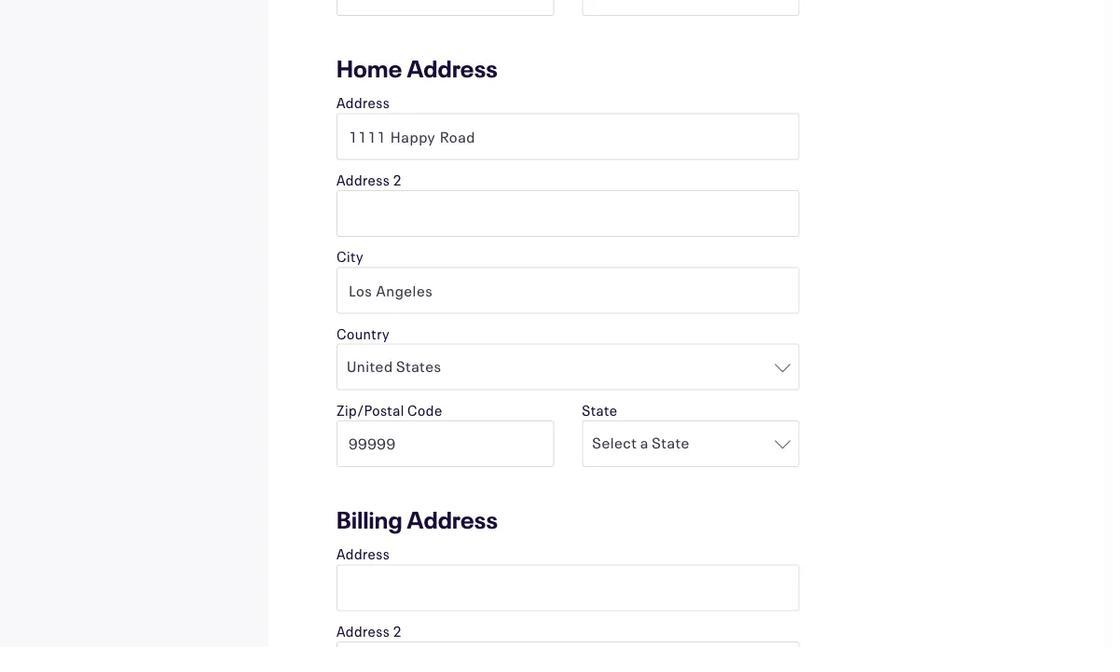 Task type: vqa. For each thing, say whether or not it's contained in the screenshot.
the bottom Address 2
yes



Task type: describe. For each thing, give the bounding box(es) containing it.
Zip/Postal Code text field
[[337, 421, 554, 467]]

Address 2 text field
[[337, 190, 800, 237]]

zip/postal
[[337, 402, 405, 420]]

billing
[[337, 504, 403, 536]]

home address
[[337, 52, 498, 84]]

2 address 2 from the top
[[337, 623, 402, 641]]

1 vertical spatial state
[[652, 433, 690, 453]]

home
[[337, 52, 403, 84]]

united states
[[347, 356, 442, 376]]

united
[[347, 356, 393, 376]]

zip/postal code
[[337, 402, 443, 420]]

code
[[408, 402, 443, 420]]

1 2 from the top
[[393, 171, 402, 189]]

select
[[593, 433, 638, 453]]

billing address
[[337, 504, 498, 536]]

select a state
[[593, 433, 690, 453]]



Task type: locate. For each thing, give the bounding box(es) containing it.
2
[[393, 171, 402, 189], [393, 623, 402, 641]]

2 address text field from the top
[[337, 565, 800, 611]]

City text field
[[337, 267, 800, 314]]

0 vertical spatial 2
[[393, 171, 402, 189]]

state
[[582, 402, 618, 420], [652, 433, 690, 453]]

1 address 2 from the top
[[337, 171, 402, 189]]

1 address text field from the top
[[337, 113, 800, 160]]

0 horizontal spatial state
[[582, 402, 618, 420]]

1 vertical spatial address 2
[[337, 623, 402, 641]]

1 vertical spatial 2
[[393, 623, 402, 641]]

country
[[337, 325, 390, 343]]

2 2 from the top
[[393, 623, 402, 641]]

city
[[337, 248, 364, 266]]

a
[[641, 433, 649, 453]]

state right a in the bottom right of the page
[[652, 433, 690, 453]]

address 2
[[337, 171, 402, 189], [337, 623, 402, 641]]

state up select on the bottom right of the page
[[582, 402, 618, 420]]

address
[[407, 52, 498, 84], [337, 94, 390, 112], [337, 171, 390, 189], [407, 504, 498, 536], [337, 546, 390, 564], [337, 623, 390, 641]]

Address text field
[[337, 113, 800, 160], [337, 565, 800, 611]]

0 vertical spatial state
[[582, 402, 618, 420]]

states
[[396, 356, 442, 376]]

0 vertical spatial address text field
[[337, 113, 800, 160]]

0 vertical spatial address 2
[[337, 171, 402, 189]]

1 vertical spatial address text field
[[337, 565, 800, 611]]

None text field
[[337, 0, 554, 16]]

1 horizontal spatial state
[[652, 433, 690, 453]]



